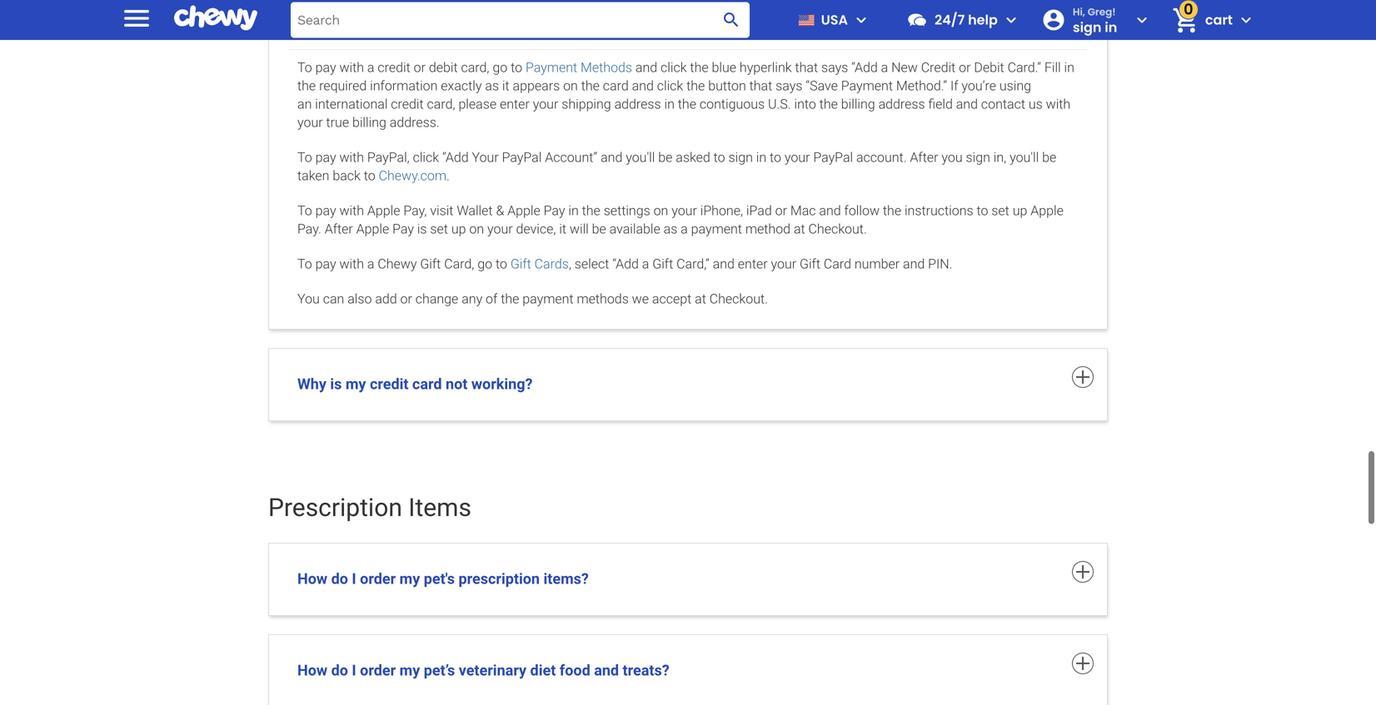 Task type: vqa. For each thing, say whether or not it's contained in the screenshot.
the top billing
yes



Task type: describe. For each thing, give the bounding box(es) containing it.
instructions
[[905, 203, 974, 219]]

0 horizontal spatial card
[[412, 376, 442, 393]]

0 vertical spatial billing
[[841, 96, 875, 112]]

with for to pay with paypal, click "add your paypal account"
[[339, 150, 364, 165]]

pay for to pay with a chewy gift card,
[[315, 256, 336, 272]]

to for to pay with a chewy gift card,
[[297, 256, 312, 272]]

visit
[[430, 203, 454, 219]]

settings
[[604, 203, 650, 219]]

change
[[416, 291, 458, 307]]

i for how do i order my pet's veterinary diet food and treats?
[[352, 662, 356, 680]]

will
[[570, 221, 589, 237]]

true
[[326, 115, 349, 130]]

g
[[493, 60, 500, 75]]

contact us with your true billing address.
[[297, 96, 1071, 130]]

hyperlink
[[740, 60, 792, 75]]

after inside your paypal account. after you sign in, you'll be taken back to
[[910, 150, 938, 165]]

submit search image
[[721, 10, 741, 30]]

to right o
[[511, 60, 522, 75]]

do for how do i order my pet's veterinary diet food and treats?
[[331, 662, 348, 680]]

to down "save
[[805, 96, 816, 112]]

credit
[[921, 60, 956, 75]]

paypal inside your paypal account. after you sign in, you'll be taken back to
[[813, 150, 853, 165]]

1 gift from the left
[[420, 256, 441, 272]]

to for to pay with apple pay, visit wallet & apple pay in the settings on your iphone, ipad or mac and follow the instructions to set up apple pay. after apple pay is set up on your device, it will be available as a payment method at checkout.
[[297, 203, 312, 219]]

24/7
[[935, 10, 965, 29]]

also
[[348, 291, 372, 307]]

pet's
[[424, 662, 455, 680]]

y
[[533, 96, 539, 112]]

in inside to pay with apple pay, visit wallet & apple pay in the settings on your iphone, ipad or mac and follow the instructions to set up apple pay. after apple pay is set up on your device, it will be available as a payment method at checkout.
[[568, 203, 579, 219]]

treats?
[[623, 662, 670, 680]]

and down 'f'
[[956, 96, 978, 112]]

our
[[539, 96, 558, 112]]

i
[[315, 96, 318, 112]]

select
[[575, 256, 609, 272]]

we
[[632, 291, 649, 307]]

button
[[708, 78, 746, 94]]

"
[[1037, 60, 1041, 75]]

prescription items
[[268, 493, 471, 523]]

in to
[[756, 150, 781, 165]]

how do i order my pet's prescription items?
[[297, 571, 589, 588]]

24/7 help link
[[900, 0, 998, 40]]

1 vertical spatial set
[[430, 221, 448, 237]]

and left the c
[[636, 60, 657, 75]]

wallet
[[457, 203, 493, 219]]

method."
[[896, 78, 947, 94]]

1 horizontal spatial card
[[1008, 60, 1035, 75]]

0 horizontal spatial payment
[[400, 18, 459, 35]]

1 horizontal spatial payment
[[523, 291, 574, 307]]

your paypal account. after you sign in, you'll be taken back to
[[297, 150, 1057, 184]]

1 horizontal spatial "add
[[613, 256, 639, 272]]

0 horizontal spatial card
[[824, 256, 851, 272]]

2 vertical spatial on
[[469, 221, 484, 237]]

1 horizontal spatial pay
[[544, 203, 565, 219]]

"save
[[806, 78, 838, 94]]

in inside fill in the required information exactly as it appears on the card
[[1064, 60, 1075, 75]]

2 horizontal spatial or
[[959, 60, 971, 75]]

debit
[[974, 60, 1004, 75]]

items image
[[1171, 6, 1200, 35]]

to for to pay with a credit or debit card, g o to payment methods and c lick the blue hyperlink that says "add a new credit or debit card . "
[[297, 60, 312, 75]]

with for contact us with your true billing address.
[[1046, 96, 1071, 112]]

you
[[942, 150, 963, 165]]

greg!
[[1088, 5, 1116, 19]]

methods
[[581, 60, 632, 75]]

account"
[[545, 150, 597, 165]]

my for pet's
[[400, 571, 420, 588]]

please
[[459, 96, 497, 112]]

chewy.com link
[[379, 167, 447, 185]]

0 vertical spatial "add
[[852, 60, 878, 75]]

i nternational credit card, please enter y our shipping address in the contiguous u.s. in to
[[315, 96, 816, 112]]

1 vertical spatial credit
[[391, 96, 424, 112]]

chewy
[[378, 256, 417, 272]]

cart
[[1205, 10, 1233, 29]]

why is my credit card not working?
[[297, 376, 533, 393]]

0 vertical spatial payment
[[526, 60, 577, 75]]

an
[[297, 96, 312, 112]]

in right 'u.s.'
[[794, 96, 805, 112]]

3 gift from the left
[[653, 256, 673, 272]]

24/7 help
[[935, 10, 998, 29]]

and right account"
[[601, 150, 623, 165]]

is inside to pay with apple pay, visit wallet & apple pay in the settings on your iphone, ipad or mac and follow the instructions to set up apple pay. after apple pay is set up on your device, it will be available as a payment method at checkout.
[[417, 221, 427, 237]]

1 vertical spatial at
[[695, 291, 706, 307]]

new
[[892, 60, 918, 75]]

the down "lick"
[[687, 78, 705, 94]]

contact
[[981, 96, 1026, 112]]

1 vertical spatial is
[[330, 376, 342, 393]]

1 horizontal spatial set
[[992, 203, 1010, 219]]

fill in the required information exactly as it appears on the card
[[297, 60, 1075, 94]]

sign for you
[[966, 150, 990, 165]]

4 gift from the left
[[800, 256, 821, 272]]

iphone,
[[700, 203, 743, 219]]

gift cards link
[[511, 255, 569, 273]]

0 horizontal spatial up
[[451, 221, 466, 237]]

cart menu image
[[1236, 10, 1256, 30]]

0 vertical spatial .
[[1035, 60, 1037, 75]]

the billing address field and
[[820, 96, 978, 112]]

and down the to pay with a credit or debit card, g o to payment methods and c lick the blue hyperlink that says "add a new credit or debit card . "
[[632, 78, 654, 94]]

in up ipad or
[[756, 150, 767, 165]]

1 horizontal spatial payment
[[841, 78, 893, 94]]

sign for to
[[729, 150, 753, 165]]

contiguous
[[700, 96, 765, 112]]

taken
[[297, 168, 329, 184]]

0 vertical spatial my
[[346, 376, 366, 393]]

sign
[[1073, 18, 1102, 36]]

1 vertical spatial enter
[[738, 256, 768, 272]]

account menu image
[[1132, 10, 1152, 30]]

pay for to pay with paypal, click "add your paypal account"
[[315, 150, 336, 165]]

the down "save
[[820, 96, 838, 112]]

and right card,"
[[713, 256, 735, 272]]

the down fill in the required information exactly as it appears on the card
[[678, 96, 696, 112]]

chewy.com .
[[379, 168, 450, 184]]

your
[[472, 150, 499, 165]]

payment methods link
[[526, 58, 632, 77]]

any
[[462, 291, 483, 307]]

method?
[[463, 18, 522, 35]]

2 horizontal spatial on
[[654, 203, 668, 219]]

1 vertical spatial click
[[413, 150, 439, 165]]

your inside contact us with your true billing address.
[[297, 115, 323, 130]]

how for how do i add a payment method?
[[297, 18, 328, 35]]

field
[[928, 96, 953, 112]]

chewy support image
[[906, 9, 928, 31]]

can
[[323, 291, 344, 307]]

1 horizontal spatial be
[[658, 150, 673, 165]]

how do i add a payment method? element
[[289, 49, 1087, 317]]

0 vertical spatial credit
[[378, 60, 410, 75]]

go
[[478, 256, 492, 272]]

and you'll be asked to sign
[[601, 150, 753, 165]]

prescription
[[268, 493, 402, 523]]

blue
[[712, 60, 736, 75]]

be inside to pay with apple pay, visit wallet & apple pay in the settings on your iphone, ipad or mac and follow the instructions to set up apple pay. after apple pay is set up on your device, it will be available as a payment method at checkout.
[[592, 221, 606, 237]]

&
[[496, 203, 504, 219]]

do for how do i add a payment method?
[[331, 18, 348, 35]]

pay for to pay with a credit or debit card, g o to payment methods and c lick the blue hyperlink that says "add a new credit or debit card . "
[[315, 60, 336, 75]]

with for to pay with a credit or debit card, g o to payment methods and c lick the blue hyperlink that says "add a new credit or debit card . "
[[339, 60, 364, 75]]

order for pet's
[[360, 662, 396, 680]]

address.
[[390, 115, 440, 130]]

1 horizontal spatial or
[[414, 60, 426, 75]]

and left pin.
[[903, 256, 925, 272]]

my for pet's
[[400, 662, 420, 680]]

to for to pay with paypal, click "add your paypal account"
[[297, 150, 312, 165]]

your inside your paypal account. after you sign in, you'll be taken back to
[[785, 150, 810, 165]]

0 vertical spatial enter
[[500, 96, 530, 112]]

items
[[408, 493, 471, 523]]

i for how do i add a payment method?
[[352, 18, 356, 35]]

add for a
[[360, 18, 385, 35]]

hi,
[[1073, 5, 1085, 19]]

0 horizontal spatial or
[[400, 291, 412, 307]]

in down fill in the required information exactly as it appears on the card
[[664, 96, 675, 112]]

i for how do i order my pet's prescription items?
[[352, 571, 356, 588]]

with for to pay with apple pay, visit wallet & apple pay in the settings on your iphone, ipad or mac and follow the instructions to set up apple pay. after apple pay is set up on your device, it will be available as a payment method at checkout.
[[339, 203, 364, 219]]

mac
[[790, 203, 816, 219]]

using an
[[297, 78, 1031, 112]]

o
[[500, 60, 508, 75]]



Task type: locate. For each thing, give the bounding box(es) containing it.
or left change
[[400, 291, 412, 307]]

on inside fill in the required information exactly as it appears on the card
[[563, 78, 578, 94]]

0 horizontal spatial click
[[413, 150, 439, 165]]

information
[[370, 78, 438, 94]]

and
[[636, 60, 657, 75], [632, 78, 654, 94], [956, 96, 978, 112], [601, 150, 623, 165], [819, 203, 841, 219], [713, 256, 735, 272], [903, 256, 925, 272], [594, 662, 619, 680]]

with up also on the top
[[339, 256, 364, 272]]

1 horizontal spatial checkout.
[[809, 221, 867, 237]]

payment up the billing address field and at the top of the page
[[841, 78, 893, 94]]

. left the fill
[[1035, 60, 1037, 75]]

debit
[[429, 60, 458, 75]]

order left pet's at the left bottom
[[360, 662, 396, 680]]

1 horizontal spatial is
[[417, 221, 427, 237]]

0 horizontal spatial card,
[[427, 96, 455, 112]]

1 horizontal spatial card,
[[461, 60, 489, 75]]

with up required
[[339, 60, 364, 75]]

back
[[333, 168, 361, 184]]

the
[[690, 60, 709, 75], [297, 78, 316, 94], [581, 78, 600, 94], [687, 78, 705, 94], [678, 96, 696, 112], [820, 96, 838, 112], [582, 203, 601, 219], [883, 203, 901, 219], [501, 291, 519, 307]]

working?
[[471, 376, 533, 393]]

0 vertical spatial pay
[[544, 203, 565, 219]]

enter
[[500, 96, 530, 112], [738, 256, 768, 272]]

2 vertical spatial do
[[331, 662, 348, 680]]

your down method
[[771, 256, 797, 272]]

0 vertical spatial says
[[821, 60, 848, 75]]

the up will
[[582, 203, 601, 219]]

0 vertical spatial at
[[794, 221, 805, 237]]

f
[[954, 78, 958, 94]]

billing inside contact us with your true billing address.
[[352, 115, 386, 130]]

card left "
[[1008, 60, 1035, 75]]

1 vertical spatial card,
[[427, 96, 455, 112]]

as inside fill in the required information exactly as it appears on the card
[[485, 78, 499, 94]]

0 vertical spatial as
[[485, 78, 499, 94]]

gift cards , select "add a gift card," and enter your gift card number and pin.
[[511, 256, 953, 272]]

method
[[745, 221, 791, 237]]

billing up account.
[[841, 96, 875, 112]]

gift down mac
[[800, 256, 821, 272]]

that up "save
[[795, 60, 818, 75]]

"add left your
[[442, 150, 469, 165]]

billing down nternational
[[352, 115, 386, 130]]

how do i order my pet's veterinary diet food and treats?
[[297, 662, 670, 680]]

pay,
[[404, 203, 427, 219]]

you'll left asked
[[626, 150, 655, 165]]

is down pay,
[[417, 221, 427, 237]]

0 vertical spatial card
[[1008, 60, 1035, 75]]

that down hyperlink
[[749, 78, 773, 94]]

the right of
[[501, 291, 519, 307]]

0 vertical spatial do
[[331, 18, 348, 35]]

payment up appears
[[526, 60, 577, 75]]

to inside your paypal account. after you sign in, you'll be taken back to
[[364, 168, 375, 184]]

2 you'll from the left
[[1010, 150, 1039, 165]]

to inside to pay with apple pay, visit wallet & apple pay in the settings on your iphone, ipad or mac and follow the instructions to set up apple pay. after apple pay is set up on your device, it will be available as a payment method at checkout.
[[297, 203, 312, 219]]

says up "save
[[821, 60, 848, 75]]

or
[[414, 60, 426, 75], [959, 60, 971, 75], [400, 291, 412, 307]]

set down the visit
[[430, 221, 448, 237]]

1 vertical spatial that
[[749, 78, 773, 94]]

1 vertical spatial checkout.
[[710, 291, 768, 307]]

to down 'u.s.'
[[770, 150, 781, 165]]

be right in,
[[1042, 150, 1057, 165]]

1 vertical spatial it
[[559, 221, 567, 237]]

2 sign from the left
[[966, 150, 990, 165]]

pay inside to pay with apple pay, visit wallet & apple pay in the settings on your iphone, ipad or mac and follow the instructions to set up apple pay. after apple pay is set up on your device, it will be available as a payment method at checkout.
[[315, 203, 336, 219]]

card,
[[444, 256, 474, 272]]

card
[[1008, 60, 1035, 75], [824, 256, 851, 272]]

1 to from the top
[[297, 60, 312, 75]]

to right go
[[496, 256, 507, 272]]

card down the 'methods'
[[603, 78, 629, 94]]

pin.
[[928, 256, 953, 272]]

card
[[603, 78, 629, 94], [412, 376, 442, 393]]

0 vertical spatial set
[[992, 203, 1010, 219]]

1 horizontal spatial says
[[821, 60, 848, 75]]

your
[[297, 115, 323, 130], [785, 150, 810, 165], [672, 203, 697, 219], [487, 221, 513, 237], [771, 256, 797, 272]]

follow
[[844, 203, 880, 219]]

Search text field
[[291, 2, 750, 38]]

1 you'll from the left
[[626, 150, 655, 165]]

1 vertical spatial pay
[[392, 221, 414, 237]]

it inside to pay with apple pay, visit wallet & apple pay in the settings on your iphone, ipad or mac and follow the instructions to set up apple pay. after apple pay is set up on your device, it will be available as a payment method at checkout.
[[559, 221, 567, 237]]

payment
[[526, 60, 577, 75], [841, 78, 893, 94]]

card, left g
[[461, 60, 489, 75]]

as right available
[[664, 221, 678, 237]]

add right also on the top
[[375, 291, 397, 307]]

0 vertical spatial it
[[502, 78, 510, 94]]

with inside to pay with apple pay, visit wallet & apple pay in the settings on your iphone, ipad or mac and follow the instructions to set up apple pay. after apple pay is set up on your device, it will be available as a payment method at checkout.
[[339, 203, 364, 219]]

checkout.
[[809, 221, 867, 237], [710, 291, 768, 307]]

the up an
[[297, 78, 316, 94]]

cards
[[535, 256, 569, 272]]

"add right 'select'
[[613, 256, 639, 272]]

it inside fill in the required information exactly as it appears on the card
[[502, 78, 510, 94]]

at inside to pay with apple pay, visit wallet & apple pay in the settings on your iphone, ipad or mac and follow the instructions to set up apple pay. after apple pay is set up on your device, it will be available as a payment method at checkout.
[[794, 221, 805, 237]]

2 do from the top
[[331, 571, 348, 588]]

food
[[560, 662, 590, 680]]

0 vertical spatial order
[[360, 571, 396, 588]]

be right will
[[592, 221, 606, 237]]

paypal right your
[[502, 150, 542, 165]]

0 vertical spatial after
[[910, 150, 938, 165]]

usa button
[[791, 0, 871, 40]]

chewy home image
[[174, 0, 257, 36]]

paypal left account.
[[813, 150, 853, 165]]

add up required
[[360, 18, 385, 35]]

0 vertical spatial card
[[603, 78, 629, 94]]

1 address from the left
[[614, 96, 661, 112]]

at right accept
[[695, 291, 706, 307]]

click up chewy.com .
[[413, 150, 439, 165]]

0 horizontal spatial says
[[776, 78, 803, 94]]

1 paypal from the left
[[502, 150, 542, 165]]

credit left not
[[370, 376, 409, 393]]

0 horizontal spatial billing
[[352, 115, 386, 130]]

with
[[339, 60, 364, 75], [1046, 96, 1071, 112], [339, 150, 364, 165], [339, 203, 364, 219], [339, 256, 364, 272]]

you'll inside your paypal account. after you sign in, you'll be taken back to
[[1010, 150, 1039, 165]]

2 pay from the top
[[315, 150, 336, 165]]

to up pay.
[[297, 203, 312, 219]]

my left pet's at the left bottom
[[400, 662, 420, 680]]

up down wallet
[[451, 221, 466, 237]]

0 vertical spatial click
[[657, 78, 683, 94]]

1 vertical spatial my
[[400, 571, 420, 588]]

1 horizontal spatial up
[[1013, 203, 1028, 219]]

pay
[[315, 60, 336, 75], [315, 150, 336, 165], [315, 203, 336, 219], [315, 256, 336, 272]]

0 vertical spatial on
[[563, 78, 578, 94]]

0 horizontal spatial enter
[[500, 96, 530, 112]]

4 pay from the top
[[315, 256, 336, 272]]

0 horizontal spatial pay
[[392, 221, 414, 237]]

your left iphone,
[[672, 203, 697, 219]]

2 to from the top
[[297, 150, 312, 165]]

to pay with a chewy gift card,
[[297, 256, 474, 272]]

2 paypal from the left
[[813, 150, 853, 165]]

0 horizontal spatial is
[[330, 376, 342, 393]]

1 horizontal spatial on
[[563, 78, 578, 94]]

to right instructions
[[977, 203, 988, 219]]

"add left new
[[852, 60, 878, 75]]

1 vertical spatial card
[[824, 256, 851, 272]]

required
[[319, 78, 367, 94]]

to up an
[[297, 60, 312, 75]]

pay
[[544, 203, 565, 219], [392, 221, 414, 237]]

and right mac
[[819, 203, 841, 219]]

1 pay from the top
[[315, 60, 336, 75]]

or up you're
[[959, 60, 971, 75]]

0 horizontal spatial .
[[447, 168, 450, 184]]

0 horizontal spatial "add
[[442, 150, 469, 165]]

on up available
[[654, 203, 668, 219]]

add for or
[[375, 291, 397, 307]]

be left asked
[[658, 150, 673, 165]]

be
[[658, 150, 673, 165], [1042, 150, 1057, 165], [592, 221, 606, 237]]

0 horizontal spatial you'll
[[626, 150, 655, 165]]

order for pet's
[[360, 571, 396, 588]]

menu image inside usa dropdown button
[[851, 10, 871, 30]]

1 horizontal spatial you'll
[[1010, 150, 1039, 165]]

1 vertical spatial how
[[297, 571, 328, 588]]

card left not
[[412, 376, 442, 393]]

fill
[[1045, 60, 1061, 75]]

to pay with a credit or debit card, g o to payment methods and c lick the blue hyperlink that says "add a new credit or debit card . "
[[297, 60, 1041, 75]]

with for to pay with a chewy gift card,
[[339, 256, 364, 272]]

it
[[502, 78, 510, 94], [559, 221, 567, 237]]

2 vertical spatial how
[[297, 662, 328, 680]]

and right "food"
[[594, 662, 619, 680]]

2 gift from the left
[[511, 256, 531, 272]]

payment
[[400, 18, 459, 35], [691, 221, 742, 237], [523, 291, 574, 307]]

click
[[657, 78, 683, 94], [413, 150, 439, 165]]

0 horizontal spatial sign
[[729, 150, 753, 165]]

with inside contact us with your true billing address.
[[1046, 96, 1071, 112]]

to inside to pay with apple pay, visit wallet & apple pay in the settings on your iphone, ipad or mac and follow the instructions to set up apple pay. after apple pay is set up on your device, it will be available as a payment method at checkout.
[[977, 203, 988, 219]]

appears
[[513, 78, 560, 94]]

of
[[486, 291, 498, 307]]

you'll right in,
[[1010, 150, 1039, 165]]

1 vertical spatial up
[[451, 221, 466, 237]]

0 horizontal spatial it
[[502, 78, 510, 94]]

and inside to pay with apple pay, visit wallet & apple pay in the settings on your iphone, ipad or mac and follow the instructions to set up apple pay. after apple pay is set up on your device, it will be available as a payment method at checkout.
[[819, 203, 841, 219]]

diet
[[530, 662, 556, 680]]

2 horizontal spatial "add
[[852, 60, 878, 75]]

hi, greg! sign in
[[1073, 5, 1117, 36]]

1 vertical spatial add
[[375, 291, 397, 307]]

up
[[1013, 203, 1028, 219], [451, 221, 466, 237]]

click down the to pay with a credit or debit card, g o to payment methods and c lick the blue hyperlink that says "add a new credit or debit card . "
[[657, 78, 683, 94]]

3 how from the top
[[297, 662, 328, 680]]

1 horizontal spatial address
[[879, 96, 925, 112]]

1 horizontal spatial card
[[603, 78, 629, 94]]

credit up information at the top left
[[378, 60, 410, 75]]

add
[[360, 18, 385, 35], [375, 291, 397, 307]]

,
[[569, 256, 571, 272]]

billing
[[841, 96, 875, 112], [352, 115, 386, 130]]

2 vertical spatial "add
[[613, 256, 639, 272]]

enter down method
[[738, 256, 768, 272]]

1 sign from the left
[[729, 150, 753, 165]]

0 horizontal spatial that
[[749, 78, 773, 94]]

prescription
[[459, 571, 540, 588]]

help
[[968, 10, 998, 29]]

1 vertical spatial as
[[664, 221, 678, 237]]

menu image right usa on the right
[[851, 10, 871, 30]]

says
[[821, 60, 848, 75], [776, 78, 803, 94]]

1 horizontal spatial click
[[657, 78, 683, 94]]

1 horizontal spatial as
[[664, 221, 678, 237]]

0 horizontal spatial menu image
[[120, 1, 153, 35]]

be inside your paypal account. after you sign in, you'll be taken back to
[[1042, 150, 1057, 165]]

pay up pay.
[[315, 203, 336, 219]]

1 horizontal spatial at
[[794, 221, 805, 237]]

to right asked
[[714, 150, 725, 165]]

pay for to pay with apple pay, visit wallet & apple pay in the settings on your iphone, ipad or mac and follow the instructions to set up apple pay. after apple pay is set up on your device, it will be available as a payment method at checkout.
[[315, 203, 336, 219]]

1 vertical spatial on
[[654, 203, 668, 219]]

2 order from the top
[[360, 662, 396, 680]]

you'll
[[626, 150, 655, 165], [1010, 150, 1039, 165]]

payment down cards
[[523, 291, 574, 307]]

0 vertical spatial that
[[795, 60, 818, 75]]

how for how do i order my pet's veterinary diet food and treats?
[[297, 662, 328, 680]]

pay up "device,"
[[544, 203, 565, 219]]

1 vertical spatial billing
[[352, 115, 386, 130]]

in,
[[994, 150, 1007, 165]]

2 vertical spatial credit
[[370, 376, 409, 393]]

3 to from the top
[[297, 203, 312, 219]]

menu image
[[120, 1, 153, 35], [851, 10, 871, 30]]

card,"
[[677, 256, 710, 272]]

exactly
[[441, 78, 482, 94]]

sign inside your paypal account. after you sign in, you'll be taken back to
[[966, 150, 990, 165]]

to pay with apple pay, visit wallet & apple pay in the settings on your iphone, ipad or mac and follow the instructions to set up apple pay. after apple pay is set up on your device, it will be available as a payment method at checkout.
[[297, 203, 1064, 237]]

0 vertical spatial card,
[[461, 60, 489, 75]]

how do i add a payment method?
[[297, 18, 525, 35]]

the right "lick"
[[690, 60, 709, 75]]

ipad or
[[746, 203, 787, 219]]

pay down pay,
[[392, 221, 414, 237]]

0 vertical spatial is
[[417, 221, 427, 237]]

2 address from the left
[[879, 96, 925, 112]]

credit
[[378, 60, 410, 75], [391, 96, 424, 112], [370, 376, 409, 393]]

menu image left chewy home image
[[120, 1, 153, 35]]

lick
[[668, 60, 687, 75]]

0 horizontal spatial at
[[695, 291, 706, 307]]

2 how from the top
[[297, 571, 328, 588]]

how for how do i order my pet's prescription items?
[[297, 571, 328, 588]]

u.s.
[[768, 96, 791, 112]]

paypal,
[[367, 150, 410, 165]]

veterinary
[[459, 662, 527, 680]]

and click the button that says "save payment method."
[[632, 78, 951, 94]]

.
[[1035, 60, 1037, 75], [447, 168, 450, 184]]

not
[[446, 376, 468, 393]]

order left pet's
[[360, 571, 396, 588]]

do
[[331, 18, 348, 35], [331, 571, 348, 588], [331, 662, 348, 680]]

in up will
[[568, 203, 579, 219]]

1 do from the top
[[331, 18, 348, 35]]

at down mac
[[794, 221, 805, 237]]

1 vertical spatial payment
[[841, 78, 893, 94]]

1 horizontal spatial sign
[[966, 150, 990, 165]]

0 horizontal spatial be
[[592, 221, 606, 237]]

pay up 'can'
[[315, 256, 336, 272]]

2 horizontal spatial payment
[[691, 221, 742, 237]]

payment inside to pay with apple pay, visit wallet & apple pay in the settings on your iphone, ipad or mac and follow the instructions to set up apple pay. after apple pay is set up on your device, it will be available as a payment method at checkout.
[[691, 221, 742, 237]]

your down &
[[487, 221, 513, 237]]

with down back
[[339, 203, 364, 219]]

with up back
[[339, 150, 364, 165]]

with right us
[[1046, 96, 1071, 112]]

to up you on the top
[[297, 256, 312, 272]]

in
[[1105, 18, 1117, 36]]

0 horizontal spatial checkout.
[[710, 291, 768, 307]]

1 order from the top
[[360, 571, 396, 588]]

address down method."
[[879, 96, 925, 112]]

or left debit
[[414, 60, 426, 75]]

as inside to pay with apple pay, visit wallet & apple pay in the settings on your iphone, ipad or mac and follow the instructions to set up apple pay. after apple pay is set up on your device, it will be available as a payment method at checkout.
[[664, 221, 678, 237]]

1 how from the top
[[297, 18, 328, 35]]

1 vertical spatial card
[[412, 376, 442, 393]]

checkout. inside to pay with apple pay, visit wallet & apple pay in the settings on your iphone, ipad or mac and follow the instructions to set up apple pay. after apple pay is set up on your device, it will be available as a payment method at checkout.
[[809, 221, 867, 237]]

the right the follow
[[883, 203, 901, 219]]

1 vertical spatial after
[[325, 221, 353, 237]]

help menu image
[[1001, 10, 1021, 30]]

nternational
[[318, 96, 388, 112]]

you're
[[962, 78, 996, 94]]

gift left card,
[[420, 256, 441, 272]]

it down o
[[502, 78, 510, 94]]

cart link
[[1165, 0, 1233, 40]]

0 horizontal spatial after
[[325, 221, 353, 237]]

0 vertical spatial up
[[1013, 203, 1028, 219]]

your right in to
[[785, 150, 810, 165]]

account.
[[856, 150, 907, 165]]

to right back
[[364, 168, 375, 184]]

after left you
[[910, 150, 938, 165]]

methods
[[577, 291, 629, 307]]

1 horizontal spatial enter
[[738, 256, 768, 272]]

asked
[[676, 150, 710, 165]]

4 to from the top
[[297, 256, 312, 272]]

1 vertical spatial order
[[360, 662, 396, 680]]

my
[[346, 376, 366, 393], [400, 571, 420, 588], [400, 662, 420, 680]]

enter left "y"
[[500, 96, 530, 112]]

in
[[1064, 60, 1075, 75], [664, 96, 675, 112], [794, 96, 805, 112], [756, 150, 767, 165], [568, 203, 579, 219]]

a inside to pay with apple pay, visit wallet & apple pay in the settings on your iphone, ipad or mac and follow the instructions to set up apple pay. after apple pay is set up on your device, it will be available as a payment method at checkout.
[[681, 221, 688, 237]]

do for how do i order my pet's prescription items?
[[331, 571, 348, 588]]

pet's
[[424, 571, 455, 588]]

1 horizontal spatial it
[[559, 221, 567, 237]]

1 horizontal spatial paypal
[[813, 150, 853, 165]]

checkout. down the follow
[[809, 221, 867, 237]]

at
[[794, 221, 805, 237], [695, 291, 706, 307]]

1 horizontal spatial that
[[795, 60, 818, 75]]

after inside to pay with apple pay, visit wallet & apple pay in the settings on your iphone, ipad or mac and follow the instructions to set up apple pay. after apple pay is set up on your device, it will be available as a payment method at checkout.
[[325, 221, 353, 237]]

3 pay from the top
[[315, 203, 336, 219]]

1 vertical spatial says
[[776, 78, 803, 94]]

on down wallet
[[469, 221, 484, 237]]

the up shipping
[[581, 78, 600, 94]]

pay.
[[297, 221, 321, 237]]

my left pet's
[[400, 571, 420, 588]]

Product search field
[[291, 2, 750, 38]]

0 horizontal spatial on
[[469, 221, 484, 237]]

0 vertical spatial payment
[[400, 18, 459, 35]]

1 vertical spatial payment
[[691, 221, 742, 237]]

3 do from the top
[[331, 662, 348, 680]]

card inside fill in the required information exactly as it appears on the card
[[603, 78, 629, 94]]

. down to pay with paypal, click "add your paypal account"
[[447, 168, 450, 184]]

credit down information at the top left
[[391, 96, 424, 112]]

after right pay.
[[325, 221, 353, 237]]

0 horizontal spatial set
[[430, 221, 448, 237]]

0 horizontal spatial payment
[[526, 60, 577, 75]]

sign left in to
[[729, 150, 753, 165]]

checkout. down gift cards , select "add a gift card," and enter your gift card number and pin.
[[710, 291, 768, 307]]

usa
[[821, 10, 848, 29]]

to up taken
[[297, 150, 312, 165]]



